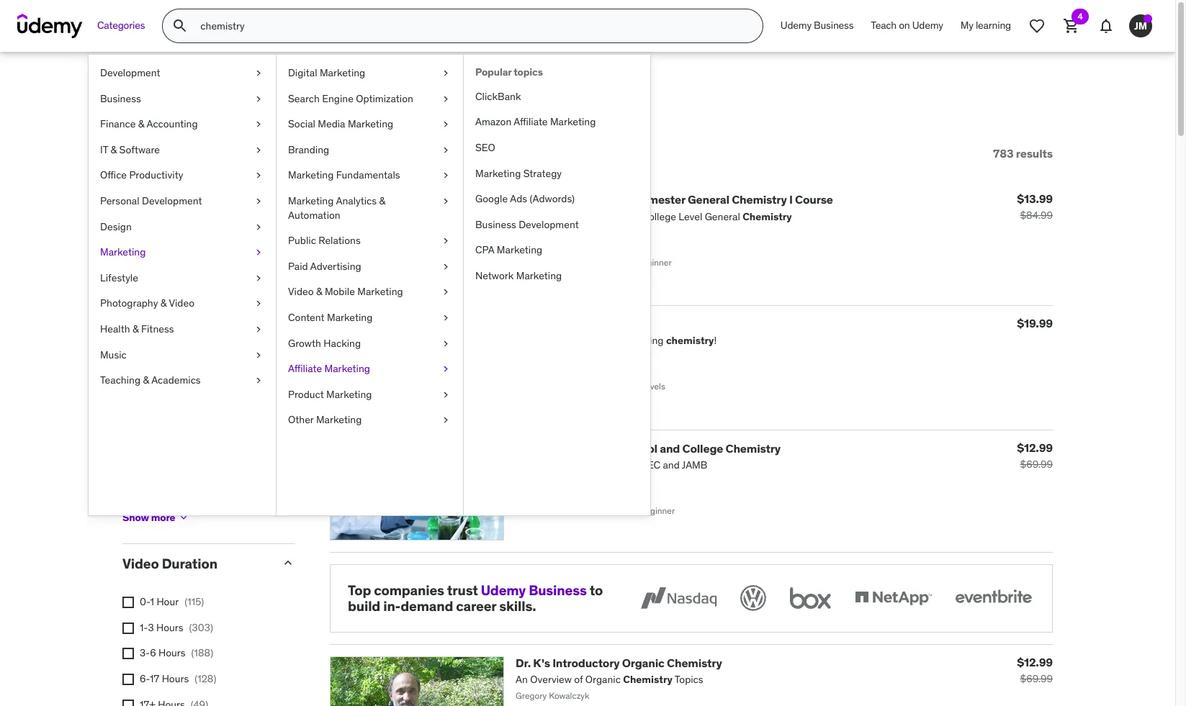Task type: vqa. For each thing, say whether or not it's contained in the screenshot.
the Shopping cart with 0 items image
no



Task type: describe. For each thing, give the bounding box(es) containing it.
lifestyle link
[[89, 266, 276, 291]]

language button
[[122, 365, 269, 382]]

search engine optimization link
[[277, 86, 463, 112]]

you have alerts image
[[1144, 14, 1153, 23]]

video & mobile marketing
[[288, 286, 403, 299]]

marketing inside marketing analytics & automation
[[288, 195, 334, 207]]

up
[[218, 296, 230, 309]]

hours for 3-6 hours
[[159, 647, 186, 660]]

1 horizontal spatial video
[[169, 297, 195, 310]]

0 vertical spatial complete
[[553, 193, 605, 207]]

$12.99 for the complete high school and college chemistry
[[1018, 441, 1053, 455]]

teach on udemy link
[[863, 9, 952, 43]]

digital
[[288, 66, 317, 79]]

and
[[660, 441, 680, 456]]

xsmall image for marketing analytics & automation
[[440, 195, 452, 209]]

cpa marketing link
[[464, 238, 651, 264]]

course
[[796, 193, 833, 207]]

(464)
[[236, 271, 259, 284]]

small image for language
[[281, 366, 295, 380]]

paid advertising
[[288, 260, 361, 273]]

xsmall image for video & mobile marketing
[[440, 286, 452, 300]]

show more button
[[122, 504, 190, 533]]

affiliate marketing link
[[277, 357, 463, 382]]

popular topics
[[476, 66, 543, 79]]

k's for complete
[[533, 193, 550, 207]]

health & fitness link
[[89, 317, 276, 343]]

top
[[348, 582, 371, 599]]

marketing analytics & automation link
[[277, 189, 463, 229]]

0-
[[140, 596, 150, 609]]

development for seo
[[519, 218, 579, 231]]

chemistry for college
[[726, 441, 781, 456]]

$69.99 for dr. k's introductory organic chemistry
[[1021, 673, 1053, 686]]

3.5
[[193, 296, 207, 309]]

marketing down video & mobile marketing
[[327, 311, 373, 324]]

dr. for dr. k's introductory organic chemistry
[[516, 656, 531, 671]]

(128)
[[195, 673, 216, 686]]

personal
[[100, 195, 139, 207]]

(272)
[[236, 245, 259, 258]]

1 horizontal spatial small image
[[281, 206, 295, 220]]

in-
[[383, 598, 401, 616]]

trust
[[447, 582, 478, 599]]

1 vertical spatial complete
[[538, 441, 590, 456]]

top companies trust udemy business
[[348, 582, 587, 599]]

productivity
[[129, 169, 183, 182]]

4 link
[[1055, 9, 1089, 43]]

& for video & mobile marketing
[[316, 286, 322, 299]]

notifications image
[[1098, 17, 1115, 35]]

content
[[288, 311, 325, 324]]

fitness
[[141, 323, 174, 336]]

content marketing link
[[277, 305, 463, 331]]

business left to on the bottom
[[529, 582, 587, 599]]

branding
[[288, 143, 329, 156]]

0 vertical spatial affiliate
[[514, 116, 548, 129]]

school
[[621, 441, 658, 456]]

other marketing
[[288, 414, 362, 427]]

results for 783 results for "chemistry"
[[169, 85, 243, 115]]

$12.99 $69.99 for the complete high school and college chemistry
[[1018, 441, 1053, 471]]

academics
[[151, 374, 201, 387]]

topics
[[514, 66, 543, 79]]

career
[[456, 598, 497, 616]]

teaching
[[100, 374, 141, 387]]

1-3 hours (303)
[[140, 622, 213, 635]]

xsmall image for personal development
[[253, 195, 264, 209]]

small image for video duration
[[281, 556, 295, 571]]

teach on udemy
[[871, 19, 944, 32]]

search
[[288, 92, 320, 105]]

more
[[151, 512, 175, 524]]

office productivity link
[[89, 163, 276, 189]]

demand
[[401, 598, 453, 616]]

& for finance & accounting
[[138, 118, 144, 131]]

udemy inside teach on udemy link
[[913, 19, 944, 32]]

$13.99 $84.99
[[1017, 192, 1053, 222]]

filter
[[149, 146, 177, 161]]

wishlist image
[[1029, 17, 1046, 35]]

accounting
[[147, 118, 198, 131]]

783 for 783 results for "chemistry"
[[122, 85, 164, 115]]

783 results for "chemistry"
[[122, 85, 415, 115]]

college
[[683, 441, 724, 456]]

business inside the affiliate marketing element
[[476, 218, 516, 231]]

google ads (adwords)
[[476, 192, 575, 205]]

my learning link
[[952, 9, 1020, 43]]

xsmall image for marketing
[[253, 246, 264, 260]]

0 horizontal spatial udemy
[[481, 582, 526, 599]]

small image inside filter button
[[132, 147, 146, 161]]

other
[[288, 414, 314, 427]]

marketing down cpa marketing link
[[516, 269, 562, 282]]

xsmall image for teaching & academics
[[253, 374, 264, 388]]

results for 783 results
[[1016, 146, 1053, 161]]

google
[[476, 192, 508, 205]]

xsmall image for office productivity
[[253, 169, 264, 183]]

duration
[[162, 556, 218, 573]]

Search for anything text field
[[198, 14, 746, 38]]

public relations
[[288, 234, 361, 247]]

public relations link
[[277, 229, 463, 254]]

ratings button
[[122, 205, 269, 222]]

music link
[[89, 343, 276, 368]]

xsmall image for marketing fundamentals
[[440, 169, 452, 183]]

783 results status
[[994, 146, 1053, 161]]

to build in-demand career skills.
[[348, 582, 603, 616]]

783 for 783 results
[[994, 146, 1014, 161]]

xsmall image for design
[[253, 220, 264, 234]]

box image
[[787, 583, 835, 614]]

branding link
[[277, 137, 463, 163]]

paid
[[288, 260, 308, 273]]

dr. for dr. k's complete first semester general chemistry i course
[[516, 193, 531, 207]]

my learning
[[961, 19, 1012, 32]]

show
[[122, 512, 149, 524]]

dr. k's introductory organic chemistry
[[516, 656, 722, 671]]

design link
[[89, 214, 276, 240]]

network marketing
[[476, 269, 562, 282]]

k's for introductory
[[533, 656, 550, 671]]

(115)
[[185, 596, 204, 609]]

video for duration
[[122, 556, 159, 573]]

growth hacking
[[288, 337, 361, 350]]

office productivity
[[100, 169, 183, 182]]

$12.99 for dr. k's introductory organic chemistry
[[1018, 656, 1053, 670]]

business development
[[476, 218, 579, 231]]

social
[[288, 118, 316, 131]]

cpa marketing
[[476, 244, 543, 257]]

hours for 1-3 hours
[[156, 622, 183, 635]]

cpa
[[476, 244, 495, 257]]

783 results
[[994, 146, 1053, 161]]



Task type: locate. For each thing, give the bounding box(es) containing it.
development down categories dropdown button
[[100, 66, 160, 79]]

1 small image from the top
[[281, 366, 295, 380]]

xsmall image for show more
[[178, 513, 190, 524]]

xsmall image inside growth hacking link
[[440, 337, 452, 351]]

xsmall image for it & software
[[253, 143, 264, 157]]

xsmall image inside public relations link
[[440, 234, 452, 248]]

dr.
[[516, 193, 531, 207], [516, 656, 531, 671]]

xsmall image for content marketing
[[440, 311, 452, 325]]

ratings
[[122, 205, 172, 222]]

submit search image
[[172, 17, 189, 35]]

1 vertical spatial results
[[1016, 146, 1053, 161]]

small image
[[132, 147, 146, 161], [281, 206, 295, 220]]

music
[[100, 348, 127, 361]]

& inside "link"
[[138, 118, 144, 131]]

k's right ads
[[533, 193, 550, 207]]

0 horizontal spatial affiliate
[[288, 362, 322, 375]]

xsmall image inside personal development link
[[253, 195, 264, 209]]

growth
[[288, 337, 321, 350]]

marketing down the product marketing
[[316, 414, 362, 427]]

xsmall image inside paid advertising link
[[440, 260, 452, 274]]

development link
[[89, 61, 276, 86]]

1 $69.99 from the top
[[1021, 458, 1053, 471]]

strategy
[[524, 167, 562, 180]]

2 $69.99 from the top
[[1021, 673, 1053, 686]]

marketing up the automation
[[288, 195, 334, 207]]

general
[[688, 193, 730, 207]]

business development link
[[464, 212, 651, 238]]

0 vertical spatial small image
[[281, 366, 295, 380]]

$19.99
[[1018, 316, 1053, 331]]

affiliate marketing
[[288, 362, 370, 375]]

marketing down clickbank link at the top of page
[[550, 116, 596, 129]]

xsmall image for affiliate marketing
[[440, 362, 452, 377]]

xsmall image inside the lifestyle link
[[253, 271, 264, 286]]

1 k's from the top
[[533, 193, 550, 207]]

nasdaq image
[[638, 583, 720, 614]]

2 $12.99 from the top
[[1018, 656, 1053, 670]]

small image up public
[[281, 206, 295, 220]]

1 vertical spatial chemistry
[[726, 441, 781, 456]]

xsmall image inside content marketing link
[[440, 311, 452, 325]]

1 horizontal spatial affiliate
[[514, 116, 548, 129]]

on
[[899, 19, 910, 32]]

& for photography & video
[[160, 297, 167, 310]]

hours right 3 at the left bottom of the page
[[156, 622, 183, 635]]

& up the fitness
[[160, 297, 167, 310]]

teaching & academics link
[[89, 368, 276, 394]]

growth hacking link
[[277, 331, 463, 357]]

xsmall image inside affiliate marketing link
[[440, 362, 452, 377]]

& right teaching
[[143, 374, 149, 387]]

the complete high school and college chemistry
[[516, 441, 781, 456]]

(541)
[[236, 296, 257, 309]]

seo
[[476, 141, 496, 154]]

my
[[961, 19, 974, 32]]

xsmall image inside digital marketing link
[[440, 66, 452, 80]]

first
[[607, 193, 632, 207]]

xsmall image inside video & mobile marketing link
[[440, 286, 452, 300]]

dr. k's complete first semester general chemistry i course link
[[516, 193, 833, 207]]

marketing down paid advertising link
[[358, 286, 403, 299]]

783
[[122, 85, 164, 115], [994, 146, 1014, 161]]

1 horizontal spatial 783
[[994, 146, 1014, 161]]

& right health
[[133, 323, 139, 336]]

&
[[138, 118, 144, 131], [111, 143, 117, 156], [379, 195, 386, 207], [316, 286, 322, 299], [210, 296, 216, 309], [160, 297, 167, 310], [133, 323, 139, 336], [143, 374, 149, 387]]

small image
[[281, 366, 295, 380], [281, 556, 295, 571]]

6-17 hours (128)
[[140, 673, 216, 686]]

software
[[119, 143, 160, 156]]

development for finance & accounting
[[142, 195, 202, 207]]

development inside the affiliate marketing element
[[519, 218, 579, 231]]

0 horizontal spatial 783
[[122, 85, 164, 115]]

3-6 hours (188)
[[140, 647, 213, 660]]

it
[[100, 143, 108, 156]]

xsmall image inside the it & software link
[[253, 143, 264, 157]]

language
[[122, 365, 185, 382]]

& for teaching & academics
[[143, 374, 149, 387]]

affiliate marketing element
[[463, 55, 651, 516]]

xsmall image for social media marketing
[[440, 118, 452, 132]]

xsmall image for lifestyle
[[253, 271, 264, 286]]

hours right "6"
[[159, 647, 186, 660]]

small image up the office productivity
[[132, 147, 146, 161]]

1 vertical spatial hours
[[159, 647, 186, 660]]

netapp image
[[852, 583, 935, 614]]

content marketing
[[288, 311, 373, 324]]

xsmall image for digital marketing
[[440, 66, 452, 80]]

video up 0-
[[122, 556, 159, 573]]

hours for 6-17 hours
[[162, 673, 189, 686]]

for
[[248, 85, 279, 115]]

2 dr. from the top
[[516, 656, 531, 671]]

2 small image from the top
[[281, 556, 295, 571]]

results up accounting
[[169, 85, 243, 115]]

marketing strategy
[[476, 167, 562, 180]]

show more
[[122, 512, 175, 524]]

0 vertical spatial results
[[169, 85, 243, 115]]

marketing down affiliate marketing link
[[326, 388, 372, 401]]

0 vertical spatial $12.99 $69.99
[[1018, 441, 1053, 471]]

development down office productivity link
[[142, 195, 202, 207]]

0 horizontal spatial results
[[169, 85, 243, 115]]

0 vertical spatial 783
[[122, 85, 164, 115]]

learning
[[976, 19, 1012, 32]]

1 vertical spatial development
[[142, 195, 202, 207]]

paid advertising link
[[277, 254, 463, 280]]

engine
[[322, 92, 354, 105]]

xsmall image for product marketing
[[440, 388, 452, 402]]

& for health & fitness
[[133, 323, 139, 336]]

media
[[318, 118, 345, 131]]

2 vertical spatial chemistry
[[667, 656, 722, 671]]

optimization
[[356, 92, 414, 105]]

xsmall image for search engine optimization
[[440, 92, 452, 106]]

0 vertical spatial hours
[[156, 622, 183, 635]]

udemy image
[[17, 14, 83, 38]]

2 horizontal spatial video
[[288, 286, 314, 299]]

2 horizontal spatial udemy
[[913, 19, 944, 32]]

k's left introductory
[[533, 656, 550, 671]]

xsmall image inside marketing link
[[253, 246, 264, 260]]

0 vertical spatial k's
[[533, 193, 550, 207]]

17
[[150, 673, 159, 686]]

0 horizontal spatial udemy business link
[[481, 582, 587, 599]]

chemistry left i
[[732, 193, 787, 207]]

6
[[150, 647, 156, 660]]

1 vertical spatial $69.99
[[1021, 673, 1053, 686]]

0 vertical spatial $12.99
[[1018, 441, 1053, 455]]

lifestyle
[[100, 271, 138, 284]]

1 vertical spatial k's
[[533, 656, 550, 671]]

advertising
[[310, 260, 361, 273]]

product marketing
[[288, 388, 372, 401]]

health
[[100, 323, 130, 336]]

xsmall image inside development link
[[253, 66, 264, 80]]

video down paid
[[288, 286, 314, 299]]

1 vertical spatial affiliate
[[288, 362, 322, 375]]

clickbank
[[476, 90, 521, 103]]

video for &
[[288, 286, 314, 299]]

783 inside 783 results status
[[994, 146, 1014, 161]]

1 vertical spatial 783
[[994, 146, 1014, 161]]

dr. up business development
[[516, 193, 531, 207]]

$69.99
[[1021, 458, 1053, 471], [1021, 673, 1053, 686]]

affiliate down growth
[[288, 362, 322, 375]]

0 vertical spatial $69.99
[[1021, 458, 1053, 471]]

public
[[288, 234, 316, 247]]

1 horizontal spatial udemy business link
[[772, 9, 863, 43]]

photography & video link
[[89, 291, 276, 317]]

xsmall image for music
[[253, 348, 264, 362]]

udemy inside udemy business link
[[781, 19, 812, 32]]

1 $12.99 from the top
[[1018, 441, 1053, 455]]

& left up
[[210, 296, 216, 309]]

marketing inside "link"
[[348, 118, 394, 131]]

marketing up engine
[[320, 66, 365, 79]]

shopping cart with 4 items image
[[1063, 17, 1081, 35]]

analytics
[[336, 195, 377, 207]]

xsmall image for other marketing
[[440, 414, 452, 428]]

jm
[[1135, 19, 1148, 32]]

business left teach
[[814, 19, 854, 32]]

volkswagen image
[[738, 583, 769, 614]]

1 vertical spatial small image
[[281, 206, 295, 220]]

xsmall image for paid advertising
[[440, 260, 452, 274]]

udemy business
[[781, 19, 854, 32]]

marketing strategy link
[[464, 161, 651, 187]]

1 horizontal spatial results
[[1016, 146, 1053, 161]]

1 vertical spatial $12.99
[[1018, 656, 1053, 670]]

$13.99
[[1017, 192, 1053, 206]]

marketing up the google at the top
[[476, 167, 521, 180]]

other marketing link
[[277, 408, 463, 434]]

xsmall image inside the social media marketing "link"
[[440, 118, 452, 132]]

complete right the
[[538, 441, 590, 456]]

português
[[140, 508, 186, 521]]

& for 3.5 & up (541)
[[210, 296, 216, 309]]

"chemistry"
[[284, 85, 415, 115]]

& right analytics
[[379, 195, 386, 207]]

xsmall image inside design link
[[253, 220, 264, 234]]

xsmall image inside search engine optimization link
[[440, 92, 452, 106]]

hacking
[[324, 337, 361, 350]]

xsmall image for business
[[253, 92, 264, 106]]

the
[[516, 441, 536, 456]]

personal development link
[[89, 189, 276, 214]]

1
[[150, 596, 154, 609]]

xsmall image inside photography & video link
[[253, 297, 264, 311]]

automation
[[288, 209, 341, 222]]

affiliate down clickbank link at the top of page
[[514, 116, 548, 129]]

dr. down skills.
[[516, 656, 531, 671]]

udemy business link
[[772, 9, 863, 43], [481, 582, 587, 599]]

business down the google at the top
[[476, 218, 516, 231]]

xsmall image inside show more button
[[178, 513, 190, 524]]

& right it at the left of the page
[[111, 143, 117, 156]]

3
[[148, 622, 154, 635]]

3-
[[140, 647, 150, 660]]

chemistry right organic
[[667, 656, 722, 671]]

xsmall image for development
[[253, 66, 264, 80]]

$84.99
[[1021, 209, 1053, 222]]

network marketing link
[[464, 264, 651, 289]]

1 vertical spatial $12.99 $69.99
[[1018, 656, 1053, 686]]

1 vertical spatial udemy business link
[[481, 582, 587, 599]]

(303)
[[189, 622, 213, 635]]

xsmall image
[[253, 92, 264, 106], [440, 92, 452, 106], [253, 169, 264, 183], [440, 169, 452, 183], [253, 195, 264, 209], [440, 195, 452, 209], [440, 234, 452, 248], [440, 260, 452, 274], [440, 286, 452, 300], [253, 323, 264, 337], [253, 348, 264, 362], [440, 388, 452, 402], [122, 458, 134, 469], [122, 484, 134, 495], [178, 513, 190, 524], [122, 623, 134, 635], [122, 674, 134, 686], [122, 700, 134, 707]]

0 horizontal spatial small image
[[132, 147, 146, 161]]

semester
[[634, 193, 686, 207]]

0 vertical spatial chemistry
[[732, 193, 787, 207]]

chemistry for general
[[732, 193, 787, 207]]

video duration button
[[122, 556, 269, 573]]

xsmall image inside the music link
[[253, 348, 264, 362]]

marketing up network marketing
[[497, 244, 543, 257]]

xsmall image for public relations
[[440, 234, 452, 248]]

introductory
[[553, 656, 620, 671]]

xsmall image inside branding link
[[440, 143, 452, 157]]

eventbrite image
[[952, 583, 1035, 614]]

$12.99 $69.99 for dr. k's introductory organic chemistry
[[1018, 656, 1053, 686]]

xsmall image
[[253, 66, 264, 80], [440, 66, 452, 80], [253, 118, 264, 132], [440, 118, 452, 132], [253, 143, 264, 157], [440, 143, 452, 157], [253, 220, 264, 234], [253, 246, 264, 260], [253, 271, 264, 286], [253, 297, 264, 311], [440, 311, 452, 325], [440, 337, 452, 351], [440, 362, 452, 377], [253, 374, 264, 388], [122, 407, 134, 418], [440, 414, 452, 428], [122, 432, 134, 444], [122, 597, 134, 609], [122, 649, 134, 660]]

digital marketing link
[[277, 61, 463, 86]]

marketing up lifestyle
[[100, 246, 146, 259]]

& for it & software
[[111, 143, 117, 156]]

2 k's from the top
[[533, 656, 550, 671]]

xsmall image inside product marketing link
[[440, 388, 452, 402]]

2 vertical spatial development
[[519, 218, 579, 231]]

development down the (adwords)
[[519, 218, 579, 231]]

0 vertical spatial udemy business link
[[772, 9, 863, 43]]

3.5 & up (541)
[[193, 296, 257, 309]]

0 vertical spatial development
[[100, 66, 160, 79]]

product
[[288, 388, 324, 401]]

relations
[[319, 234, 361, 247]]

companies
[[374, 582, 444, 599]]

video down the lifestyle link in the top left of the page
[[169, 297, 195, 310]]

1 horizontal spatial udemy
[[781, 19, 812, 32]]

xsmall image for photography & video
[[253, 297, 264, 311]]

business up "finance"
[[100, 92, 141, 105]]

xsmall image inside health & fitness link
[[253, 323, 264, 337]]

0 vertical spatial dr.
[[516, 193, 531, 207]]

hour
[[157, 596, 179, 609]]

marketing down hacking
[[325, 362, 370, 375]]

xsmall image inside finance & accounting "link"
[[253, 118, 264, 132]]

xsmall image for branding
[[440, 143, 452, 157]]

1 vertical spatial small image
[[281, 556, 295, 571]]

$69.99 for the complete high school and college chemistry
[[1021, 458, 1053, 471]]

marketing analytics & automation
[[288, 195, 386, 222]]

chemistry right college
[[726, 441, 781, 456]]

1 dr. from the top
[[516, 193, 531, 207]]

& left mobile
[[316, 286, 322, 299]]

xsmall image inside the business link
[[253, 92, 264, 106]]

udemy business link left teach
[[772, 9, 863, 43]]

office
[[100, 169, 127, 182]]

xsmall image inside office productivity link
[[253, 169, 264, 183]]

xsmall image inside marketing analytics & automation link
[[440, 195, 452, 209]]

xsmall image inside other marketing link
[[440, 414, 452, 428]]

0 vertical spatial small image
[[132, 147, 146, 161]]

1 $12.99 $69.99 from the top
[[1018, 441, 1053, 471]]

to
[[590, 582, 603, 599]]

6-
[[140, 673, 150, 686]]

xsmall image for health & fitness
[[253, 323, 264, 337]]

results inside status
[[1016, 146, 1053, 161]]

xsmall image for finance & accounting
[[253, 118, 264, 132]]

& right "finance"
[[138, 118, 144, 131]]

0 horizontal spatial video
[[122, 556, 159, 573]]

xsmall image inside teaching & academics link
[[253, 374, 264, 388]]

2 vertical spatial hours
[[162, 673, 189, 686]]

marketing down search engine optimization link
[[348, 118, 394, 131]]

1 vertical spatial dr.
[[516, 656, 531, 671]]

hours right 17
[[162, 673, 189, 686]]

results up $13.99
[[1016, 146, 1053, 161]]

& inside marketing analytics & automation
[[379, 195, 386, 207]]

2 $12.99 $69.99 from the top
[[1018, 656, 1053, 686]]

marketing fundamentals link
[[277, 163, 463, 189]]

network
[[476, 269, 514, 282]]

xsmall image for growth hacking
[[440, 337, 452, 351]]

marketing down branding
[[288, 169, 334, 182]]

udemy business link left to on the bottom
[[481, 582, 587, 599]]

xsmall image inside "marketing fundamentals" link
[[440, 169, 452, 183]]

complete up the business development link
[[553, 193, 605, 207]]



